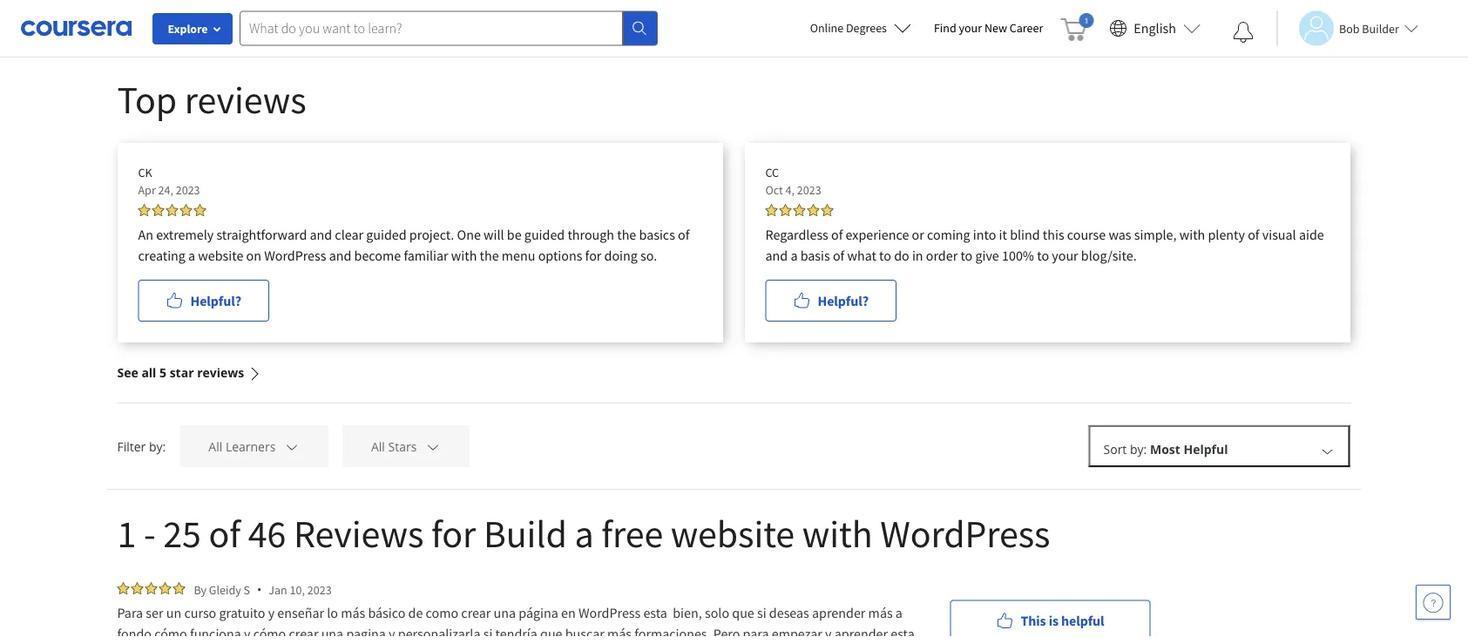 Task type: vqa. For each thing, say whether or not it's contained in the screenshot.
DRIVE
no



Task type: describe. For each thing, give the bounding box(es) containing it.
sort by: most helpful
[[1104, 441, 1229, 458]]

bien,
[[673, 604, 702, 621]]

esta
[[644, 604, 668, 621]]

career
[[1010, 20, 1044, 36]]

will
[[484, 226, 504, 243]]

find
[[934, 20, 957, 36]]

como
[[426, 604, 459, 621]]

into
[[973, 226, 997, 243]]

helpful
[[1184, 441, 1229, 458]]

y down jan
[[268, 604, 275, 621]]

1 horizontal spatial más
[[607, 625, 632, 637]]

pero
[[714, 625, 740, 637]]

all stars
[[371, 438, 417, 455]]

all
[[142, 364, 156, 381]]

aide
[[1299, 226, 1325, 243]]

become
[[354, 247, 401, 264]]

0 horizontal spatial the
[[480, 247, 499, 264]]

1 - 25 of 46 reviews for build a free website with wordpress
[[117, 509, 1051, 557]]

what
[[848, 247, 877, 264]]

1 horizontal spatial crear
[[461, 604, 491, 621]]

degrees
[[846, 20, 887, 36]]

order
[[926, 247, 958, 264]]

0 horizontal spatial your
[[282, 17, 308, 33]]

wordpress inside an extremely straightforward and clear guided project. one will be guided through the basics of creating a website on wordpress and become familiar with the menu options for doing so.
[[264, 247, 326, 264]]

by gleidy s • jan 10, 2023
[[194, 581, 332, 598]]

and left "clear"
[[310, 226, 332, 243]]

0 vertical spatial the
[[617, 226, 637, 243]]

tendría
[[496, 625, 538, 637]]

0 vertical spatial aprender
[[812, 604, 866, 621]]

fondo
[[117, 625, 152, 637]]

everything
[[199, 17, 259, 33]]

46
[[248, 509, 286, 557]]

by: for filter
[[149, 438, 166, 455]]

bob builder button
[[1277, 11, 1419, 46]]

regardless of experience or coming into it blind this course was simple, with plenty of visual aide and a basis of what to do in order to give 100% to your blog/site.
[[766, 226, 1325, 264]]

all stars button
[[343, 425, 470, 467]]

and inside the "regardless of experience or coming into it blind this course was simple, with plenty of visual aide and a basis of what to do in order to give 100% to your blog/site."
[[766, 247, 788, 264]]

plenty
[[1208, 226, 1246, 243]]

find your new career
[[934, 20, 1044, 36]]

personalizarla
[[398, 625, 481, 637]]

deseas
[[769, 604, 810, 621]]

ck
[[138, 165, 152, 180]]

online degrees button
[[796, 9, 926, 47]]

on inside an extremely straightforward and clear guided project. one will be guided through the basics of creating a website on wordpress and become familiar with the menu options for doing so.
[[246, 247, 261, 264]]

by
[[194, 582, 207, 597]]

formaciones.
[[635, 625, 711, 637]]

explore button
[[153, 13, 233, 44]]

1 to from the left
[[880, 247, 892, 264]]

english
[[1134, 20, 1177, 37]]

básico
[[368, 604, 406, 621]]

of right '25'
[[209, 509, 241, 557]]

with inside the "regardless of experience or coming into it blind this course was simple, with plenty of visual aide and a basis of what to do in order to give 100% to your blog/site."
[[1180, 226, 1206, 243]]

•
[[257, 581, 262, 598]]

bob
[[1340, 20, 1360, 36]]

doing
[[605, 247, 638, 264]]

online degrees
[[810, 20, 887, 36]]

show notifications image
[[1233, 22, 1254, 43]]

a inside the "regardless of experience or coming into it blind this course was simple, with plenty of visual aide and a basis of what to do in order to give 100% to your blog/site."
[[791, 247, 798, 264]]

10,
[[290, 582, 305, 597]]

gratuito
[[219, 604, 265, 621]]

course
[[1068, 226, 1106, 243]]

available
[[370, 17, 420, 33]]

0 vertical spatial reviews
[[185, 75, 306, 123]]

de
[[408, 604, 423, 621]]

-
[[144, 509, 156, 557]]

of right regardless
[[832, 226, 843, 243]]

0 vertical spatial for
[[262, 17, 279, 33]]

a inside para ser un curso gratuito y enseñar lo más básico de como crear una página en wordpress esta  bien, solo que si deseas aprender más a fondo cómo funciona y cómo crear una pagina y personalizarla si tendría que buscar más formaciones. pero para empezar y aprender est
[[896, 604, 903, 621]]

familiar
[[404, 247, 449, 264]]

1 guided from the left
[[366, 226, 407, 243]]

2 guided from the left
[[525, 226, 565, 243]]

was
[[1109, 226, 1132, 243]]

5
[[160, 364, 166, 381]]

2023 for of
[[797, 182, 822, 198]]

simple,
[[1135, 226, 1177, 243]]

s
[[244, 582, 250, 597]]

top reviews
[[117, 75, 306, 123]]

of left visual
[[1248, 226, 1260, 243]]

1 horizontal spatial que
[[732, 604, 755, 621]]

builder
[[1363, 20, 1400, 36]]

star
[[170, 364, 194, 381]]

2 horizontal spatial más
[[869, 604, 893, 621]]

filter by:
[[117, 438, 166, 455]]

1 vertical spatial crear
[[289, 625, 319, 637]]

creating
[[138, 247, 186, 264]]

blog/site.
[[1082, 247, 1137, 264]]

price.
[[165, 17, 196, 33]]

2 cómo from the left
[[253, 625, 286, 637]]

all for all learners
[[209, 438, 222, 455]]

see all 5 star reviews
[[117, 364, 244, 381]]

gleidy
[[209, 582, 241, 597]]

free
[[602, 509, 663, 557]]

be
[[507, 226, 522, 243]]

2023 inside by gleidy s • jan 10, 2023
[[307, 582, 332, 597]]

1 horizontal spatial si
[[757, 604, 767, 621]]

for inside an extremely straightforward and clear guided project. one will be guided through the basics of creating a website on wordpress and become familiar with the menu options for doing so.
[[585, 247, 602, 264]]

straightforward
[[217, 226, 307, 243]]

with inside an extremely straightforward and clear guided project. one will be guided through the basics of creating a website on wordpress and become familiar with the menu options for doing so.
[[451, 247, 477, 264]]

stars
[[388, 438, 417, 455]]

100%
[[1002, 247, 1035, 264]]

3 to from the left
[[1037, 247, 1050, 264]]

one
[[457, 226, 481, 243]]

buscar
[[565, 625, 605, 637]]

cc oct 4, 2023
[[766, 165, 822, 198]]



Task type: locate. For each thing, give the bounding box(es) containing it.
this
[[1021, 612, 1046, 630]]

1 vertical spatial with
[[451, 247, 477, 264]]

is inside button
[[1049, 612, 1059, 630]]

0 vertical spatial una
[[494, 604, 516, 621]]

0 horizontal spatial cómo
[[154, 625, 187, 637]]

helpful
[[1062, 612, 1105, 630]]

1 vertical spatial this
[[1043, 226, 1065, 243]]

0 vertical spatial on
[[423, 17, 438, 33]]

all left stars
[[371, 438, 385, 455]]

cómo down un
[[154, 625, 187, 637]]

1 horizontal spatial helpful?
[[818, 292, 869, 309]]

1 horizontal spatial on
[[423, 17, 438, 33]]

give
[[976, 247, 1000, 264]]

0 horizontal spatial wordpress
[[264, 247, 326, 264]]

1 vertical spatial que
[[540, 625, 563, 637]]

un
[[166, 604, 181, 621]]

english button
[[1103, 0, 1208, 57]]

guided
[[366, 226, 407, 243], [525, 226, 565, 243]]

of right "basics"
[[678, 226, 690, 243]]

0 horizontal spatial helpful?
[[190, 292, 241, 309]]

website up solo
[[671, 509, 795, 557]]

que up para
[[732, 604, 755, 621]]

shopping cart: 1 item image
[[1061, 13, 1094, 41]]

at a low price. everything for your website is available on this platform!
[[117, 17, 518, 33]]

crear right como
[[461, 604, 491, 621]]

website left available
[[311, 17, 355, 33]]

2 vertical spatial for
[[431, 509, 476, 557]]

your
[[282, 17, 308, 33], [959, 20, 982, 36], [1052, 247, 1079, 264]]

2023 right 24, in the top left of the page
[[176, 182, 200, 198]]

1 cómo from the left
[[154, 625, 187, 637]]

2 vertical spatial wordpress
[[579, 604, 641, 621]]

1 horizontal spatial helpful? button
[[766, 280, 897, 322]]

que down página
[[540, 625, 563, 637]]

bob builder
[[1340, 20, 1400, 36]]

0 horizontal spatial helpful? button
[[138, 280, 269, 322]]

your right "everything"
[[282, 17, 308, 33]]

2023 inside cc oct 4, 2023
[[797, 182, 822, 198]]

1 horizontal spatial website
[[311, 17, 355, 33]]

1 horizontal spatial cómo
[[253, 625, 286, 637]]

sort
[[1104, 441, 1127, 458]]

1 vertical spatial for
[[585, 247, 602, 264]]

0 horizontal spatial más
[[341, 604, 365, 621]]

helpful? button down creating
[[138, 280, 269, 322]]

2 horizontal spatial with
[[1180, 226, 1206, 243]]

filled star image
[[138, 204, 150, 216], [194, 204, 206, 216], [780, 204, 792, 216], [794, 204, 806, 216], [808, 204, 820, 216], [821, 204, 834, 216], [117, 582, 129, 594], [131, 582, 143, 594], [159, 582, 171, 594], [173, 582, 185, 594]]

chevron down image
[[425, 439, 441, 454]]

2 helpful? button from the left
[[766, 280, 897, 322]]

1 horizontal spatial your
[[959, 20, 982, 36]]

0 horizontal spatial si
[[483, 625, 493, 637]]

1 vertical spatial reviews
[[197, 364, 244, 381]]

una
[[494, 604, 516, 621], [321, 625, 344, 637]]

1 vertical spatial si
[[483, 625, 493, 637]]

1 vertical spatial the
[[480, 247, 499, 264]]

helpful? for basis
[[818, 292, 869, 309]]

regardless
[[766, 226, 829, 243]]

of left what
[[833, 247, 845, 264]]

reviews down "everything"
[[185, 75, 306, 123]]

aprender right empezar
[[835, 625, 888, 637]]

blind
[[1010, 226, 1040, 243]]

1 vertical spatial aprender
[[835, 625, 888, 637]]

guided up options
[[525, 226, 565, 243]]

this inside the "regardless of experience or coming into it blind this course was simple, with plenty of visual aide and a basis of what to do in order to give 100% to your blog/site."
[[1043, 226, 1065, 243]]

1 vertical spatial is
[[1049, 612, 1059, 630]]

your right the "find"
[[959, 20, 982, 36]]

enseñar
[[277, 604, 324, 621]]

y
[[268, 604, 275, 621], [244, 625, 251, 637], [389, 625, 395, 637], [825, 625, 832, 637]]

experience
[[846, 226, 909, 243]]

to left give
[[961, 247, 973, 264]]

this is helpful button
[[950, 600, 1151, 637]]

coursera image
[[21, 14, 132, 42]]

0 horizontal spatial website
[[198, 247, 243, 264]]

see
[[117, 364, 138, 381]]

0 horizontal spatial by:
[[149, 438, 166, 455]]

all learners
[[209, 438, 276, 455]]

the down will
[[480, 247, 499, 264]]

all left learners
[[209, 438, 222, 455]]

this left platform!
[[441, 17, 462, 33]]

helpful? button for and
[[766, 280, 897, 322]]

1 vertical spatial wordpress
[[881, 509, 1051, 557]]

ser
[[146, 604, 163, 621]]

25
[[163, 509, 201, 557]]

of inside an extremely straightforward and clear guided project. one will be guided through the basics of creating a website on wordpress and become familiar with the menu options for doing so.
[[678, 226, 690, 243]]

2023 right 4,
[[797, 182, 822, 198]]

a inside an extremely straightforward and clear guided project. one will be guided through the basics of creating a website on wordpress and become familiar with the menu options for doing so.
[[188, 247, 195, 264]]

0 horizontal spatial chevron down image
[[284, 439, 300, 454]]

website inside an extremely straightforward and clear guided project. one will be guided through the basics of creating a website on wordpress and become familiar with the menu options for doing so.
[[198, 247, 243, 264]]

clear
[[335, 226, 364, 243]]

y down gratuito
[[244, 625, 251, 637]]

or
[[912, 226, 925, 243]]

helpful? down what
[[818, 292, 869, 309]]

1 helpful? from the left
[[190, 292, 241, 309]]

una up tendría
[[494, 604, 516, 621]]

by: right sort at the right bottom
[[1130, 441, 1147, 458]]

an extremely straightforward and clear guided project. one will be guided through the basics of creating a website on wordpress and become familiar with the menu options for doing so.
[[138, 226, 690, 264]]

helpful? button for website
[[138, 280, 269, 322]]

by:
[[149, 438, 166, 455], [1130, 441, 1147, 458]]

your down 'course'
[[1052, 247, 1079, 264]]

para
[[117, 604, 143, 621]]

platform!
[[465, 17, 518, 33]]

basics
[[639, 226, 675, 243]]

with
[[1180, 226, 1206, 243], [451, 247, 477, 264], [803, 509, 873, 557]]

0 vertical spatial crear
[[461, 604, 491, 621]]

by: for sort
[[1130, 441, 1147, 458]]

0 vertical spatial is
[[358, 17, 367, 33]]

0 vertical spatial this
[[441, 17, 462, 33]]

0 vertical spatial website
[[311, 17, 355, 33]]

filter
[[117, 438, 146, 455]]

chevron down image inside all learners button
[[284, 439, 300, 454]]

to right 100%
[[1037, 247, 1050, 264]]

your inside the "regardless of experience or coming into it blind this course was simple, with plenty of visual aide and a basis of what to do in order to give 100% to your blog/site."
[[1052, 247, 1079, 264]]

helpful? for wordpress
[[190, 292, 241, 309]]

para
[[743, 625, 769, 637]]

on right available
[[423, 17, 438, 33]]

2 horizontal spatial website
[[671, 509, 795, 557]]

0 vertical spatial wordpress
[[264, 247, 326, 264]]

1 vertical spatial on
[[246, 247, 261, 264]]

cómo down gratuito
[[253, 625, 286, 637]]

and down regardless
[[766, 247, 788, 264]]

most
[[1150, 441, 1181, 458]]

1 horizontal spatial with
[[803, 509, 873, 557]]

project.
[[410, 226, 454, 243]]

chevron down image
[[284, 439, 300, 454], [1320, 443, 1336, 459]]

1 horizontal spatial to
[[961, 247, 973, 264]]

None search field
[[240, 11, 658, 46]]

options
[[538, 247, 583, 264]]

y right empezar
[[825, 625, 832, 637]]

para ser un curso gratuito y enseñar lo más básico de como crear una página en wordpress esta  bien, solo que si deseas aprender más a fondo cómo funciona y cómo crear una pagina y personalizarla si tendría que buscar más formaciones. pero para empezar y aprender est
[[117, 604, 918, 637]]

an
[[138, 226, 153, 243]]

0 horizontal spatial que
[[540, 625, 563, 637]]

is right "this"
[[1049, 612, 1059, 630]]

by: right filter
[[149, 438, 166, 455]]

help center image
[[1423, 592, 1444, 613]]

is left available
[[358, 17, 367, 33]]

2023 for extremely
[[176, 182, 200, 198]]

2023 right 10,
[[307, 582, 332, 597]]

2 helpful? from the left
[[818, 292, 869, 309]]

ck apr 24, 2023
[[138, 165, 200, 198]]

for right "everything"
[[262, 17, 279, 33]]

reviews inside button
[[197, 364, 244, 381]]

aprender up empezar
[[812, 604, 866, 621]]

0 vertical spatial si
[[757, 604, 767, 621]]

for down through
[[585, 247, 602, 264]]

for left build
[[431, 509, 476, 557]]

1 helpful? button from the left
[[138, 280, 269, 322]]

2 horizontal spatial to
[[1037, 247, 1050, 264]]

1 horizontal spatial by:
[[1130, 441, 1147, 458]]

2 vertical spatial website
[[671, 509, 795, 557]]

empezar
[[772, 625, 823, 637]]

2 horizontal spatial for
[[585, 247, 602, 264]]

all inside 'button'
[[371, 438, 385, 455]]

all learners button
[[180, 425, 329, 467]]

2 to from the left
[[961, 247, 973, 264]]

2 all from the left
[[371, 438, 385, 455]]

si left tendría
[[483, 625, 493, 637]]

2 vertical spatial with
[[803, 509, 873, 557]]

this right blind
[[1043, 226, 1065, 243]]

2 horizontal spatial wordpress
[[881, 509, 1051, 557]]

24,
[[158, 182, 173, 198]]

filled star image
[[152, 204, 164, 216], [166, 204, 178, 216], [180, 204, 192, 216], [766, 204, 778, 216], [145, 582, 157, 594]]

all inside button
[[209, 438, 222, 455]]

4,
[[786, 182, 795, 198]]

una down lo
[[321, 625, 344, 637]]

through
[[568, 226, 615, 243]]

online
[[810, 20, 844, 36]]

1 horizontal spatial una
[[494, 604, 516, 621]]

1 horizontal spatial this
[[1043, 226, 1065, 243]]

2023 inside ck apr 24, 2023
[[176, 182, 200, 198]]

helpful? button down the basis
[[766, 280, 897, 322]]

en
[[561, 604, 576, 621]]

1 horizontal spatial 2023
[[307, 582, 332, 597]]

0 vertical spatial que
[[732, 604, 755, 621]]

0 horizontal spatial for
[[262, 17, 279, 33]]

1 horizontal spatial the
[[617, 226, 637, 243]]

0 horizontal spatial una
[[321, 625, 344, 637]]

it
[[999, 226, 1008, 243]]

0 horizontal spatial guided
[[366, 226, 407, 243]]

1 vertical spatial website
[[198, 247, 243, 264]]

this is helpful
[[1021, 612, 1105, 630]]

1 horizontal spatial for
[[431, 509, 476, 557]]

build
[[484, 509, 567, 557]]

and down "clear"
[[329, 247, 352, 264]]

learners
[[226, 438, 276, 455]]

0 horizontal spatial 2023
[[176, 182, 200, 198]]

1 horizontal spatial is
[[1049, 612, 1059, 630]]

2 horizontal spatial 2023
[[797, 182, 822, 198]]

2 horizontal spatial your
[[1052, 247, 1079, 264]]

si up para
[[757, 604, 767, 621]]

website down extremely
[[198, 247, 243, 264]]

1 horizontal spatial wordpress
[[579, 604, 641, 621]]

1 horizontal spatial guided
[[525, 226, 565, 243]]

on down the straightforward
[[246, 247, 261, 264]]

helpful? button
[[138, 280, 269, 322], [766, 280, 897, 322]]

to left do
[[880, 247, 892, 264]]

apr
[[138, 182, 156, 198]]

What do you want to learn? text field
[[240, 11, 623, 46]]

extremely
[[156, 226, 214, 243]]

0 vertical spatial with
[[1180, 226, 1206, 243]]

reviews
[[185, 75, 306, 123], [197, 364, 244, 381]]

1 vertical spatial una
[[321, 625, 344, 637]]

cómo
[[154, 625, 187, 637], [253, 625, 286, 637]]

the
[[617, 226, 637, 243], [480, 247, 499, 264]]

1 all from the left
[[209, 438, 222, 455]]

1 horizontal spatial chevron down image
[[1320, 443, 1336, 459]]

the up doing
[[617, 226, 637, 243]]

new
[[985, 20, 1008, 36]]

y down básico
[[389, 625, 395, 637]]

at
[[117, 17, 128, 33]]

funciona
[[190, 625, 241, 637]]

curso
[[184, 604, 216, 621]]

0 horizontal spatial crear
[[289, 625, 319, 637]]

find your new career link
[[926, 17, 1052, 39]]

top
[[117, 75, 177, 123]]

reviews right star
[[197, 364, 244, 381]]

all for all stars
[[371, 438, 385, 455]]

coming
[[927, 226, 971, 243]]

0 horizontal spatial all
[[209, 438, 222, 455]]

so.
[[641, 247, 657, 264]]

this
[[441, 17, 462, 33], [1043, 226, 1065, 243]]

crear down enseñar
[[289, 625, 319, 637]]

wordpress inside para ser un curso gratuito y enseñar lo más básico de como crear una página en wordpress esta  bien, solo que si deseas aprender más a fondo cómo funciona y cómo crear una pagina y personalizarla si tendría que buscar más formaciones. pero para empezar y aprender est
[[579, 604, 641, 621]]

of
[[678, 226, 690, 243], [832, 226, 843, 243], [1248, 226, 1260, 243], [833, 247, 845, 264], [209, 509, 241, 557]]

oct
[[766, 182, 783, 198]]

0 horizontal spatial to
[[880, 247, 892, 264]]

0 horizontal spatial with
[[451, 247, 477, 264]]

0 horizontal spatial is
[[358, 17, 367, 33]]

página
[[519, 604, 559, 621]]

guided up become
[[366, 226, 407, 243]]

1 horizontal spatial all
[[371, 438, 385, 455]]

0 horizontal spatial this
[[441, 17, 462, 33]]

más
[[341, 604, 365, 621], [869, 604, 893, 621], [607, 625, 632, 637]]

website
[[311, 17, 355, 33], [198, 247, 243, 264], [671, 509, 795, 557]]

low
[[141, 17, 161, 33]]

reviews
[[294, 509, 424, 557]]

0 horizontal spatial on
[[246, 247, 261, 264]]

helpful? down extremely
[[190, 292, 241, 309]]



